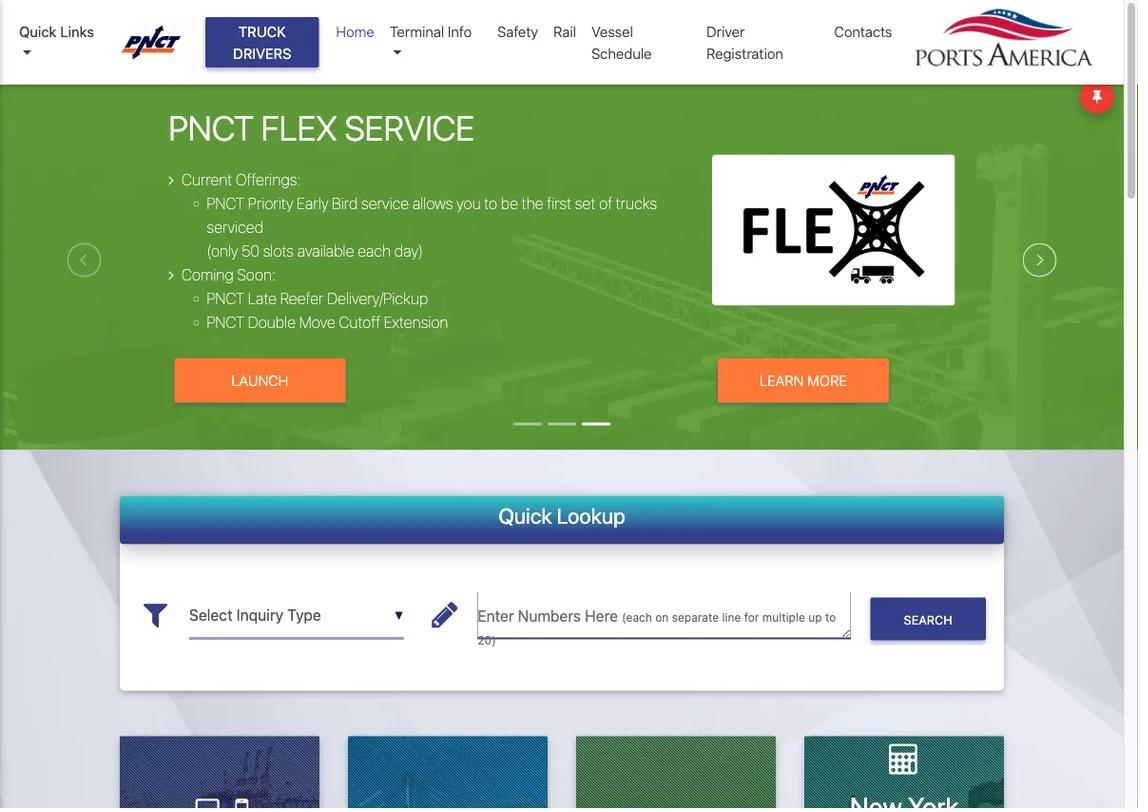 Task type: describe. For each thing, give the bounding box(es) containing it.
trucks
[[616, 194, 658, 212]]

quick for quick links
[[19, 23, 57, 40]]

truck drivers link
[[206, 17, 319, 68]]

service
[[361, 194, 409, 212]]

to inside current offerings: pnct priority early bird service allows you to be the first set of trucks serviced (only 50 slots available each day)
[[484, 194, 498, 212]]

first
[[547, 194, 572, 212]]

double
[[248, 313, 296, 331]]

contacts
[[835, 23, 893, 40]]

driver registration link
[[699, 13, 827, 71]]

▼
[[395, 609, 404, 623]]

quick links link
[[19, 21, 104, 64]]

quick for quick lookup
[[499, 504, 552, 529]]

vessel schedule
[[592, 23, 652, 61]]

available
[[297, 242, 354, 260]]

learn more link
[[718, 359, 889, 403]]

on
[[656, 611, 669, 624]]

search button
[[871, 598, 987, 641]]

late
[[248, 289, 277, 307]]

you
[[457, 194, 481, 212]]

of
[[599, 194, 613, 212]]

terminal
[[390, 23, 444, 40]]

separate
[[672, 611, 719, 624]]

(only
[[207, 242, 238, 260]]

truck drivers
[[233, 23, 292, 61]]

pnct up the current in the top left of the page
[[169, 107, 254, 148]]

service
[[345, 107, 475, 148]]

coming
[[182, 266, 234, 284]]

here
[[585, 607, 618, 625]]

coming soon: pnct late reefer delivery/pickup pnct double move cutoff extension
[[182, 266, 449, 331]]

set
[[575, 194, 596, 212]]

current
[[182, 170, 232, 188]]

pnct flex service
[[169, 107, 475, 148]]

registration
[[707, 45, 784, 61]]

up
[[809, 611, 823, 624]]

angle right image for current
[[169, 172, 174, 188]]

allows
[[413, 194, 453, 212]]

launch
[[231, 373, 289, 389]]

pnct down coming
[[207, 289, 245, 307]]

extension
[[384, 313, 449, 331]]

drivers
[[233, 45, 292, 61]]

50
[[242, 242, 260, 260]]

rail link
[[546, 13, 584, 50]]

quick lookup
[[499, 504, 626, 529]]

vessel schedule link
[[584, 13, 699, 71]]

slots
[[263, 242, 294, 260]]

line
[[723, 611, 741, 624]]

pnct inside current offerings: pnct priority early bird service allows you to be the first set of trucks serviced (only 50 slots available each day)
[[207, 194, 245, 212]]

to inside (each on separate line for multiple up to 20)
[[826, 611, 837, 624]]



Task type: vqa. For each thing, say whether or not it's contained in the screenshot.
the top To Sign Up for an account select the Sign Up link on the Log In page
no



Task type: locate. For each thing, give the bounding box(es) containing it.
1 horizontal spatial quick
[[499, 504, 552, 529]]

schedule
[[592, 45, 652, 61]]

quick links
[[19, 23, 94, 40]]

to right up
[[826, 611, 837, 624]]

early
[[297, 194, 329, 212]]

serviced
[[207, 218, 264, 236]]

the
[[522, 194, 544, 212]]

angle right image
[[169, 172, 174, 188], [169, 267, 174, 283]]

learn
[[760, 373, 804, 389]]

bird
[[332, 194, 358, 212]]

0 vertical spatial quick
[[19, 23, 57, 40]]

20)
[[478, 633, 496, 647]]

lookup
[[557, 504, 626, 529]]

multiple
[[763, 611, 806, 624]]

be
[[501, 194, 518, 212]]

mobile image
[[235, 794, 248, 810]]

0 horizontal spatial to
[[484, 194, 498, 212]]

(each
[[622, 611, 653, 624]]

pnct left "double" at the left
[[207, 313, 245, 331]]

each
[[358, 242, 391, 260]]

0 vertical spatial to
[[484, 194, 498, 212]]

flex
[[261, 107, 338, 148]]

soon:
[[237, 266, 276, 284]]

1 horizontal spatial to
[[826, 611, 837, 624]]

quick
[[19, 23, 57, 40], [499, 504, 552, 529]]

0 horizontal spatial quick
[[19, 23, 57, 40]]

1 vertical spatial angle right image
[[169, 267, 174, 283]]

driver
[[707, 23, 745, 40]]

None text field
[[478, 592, 851, 639]]

angle right image left the current in the top left of the page
[[169, 172, 174, 188]]

angle right image for coming
[[169, 267, 174, 283]]

priority
[[248, 194, 294, 212]]

day)
[[395, 242, 423, 260]]

info
[[448, 23, 472, 40]]

current offerings: pnct priority early bird service allows you to be the first set of trucks serviced (only 50 slots available each day)
[[182, 170, 658, 260]]

1 vertical spatial quick
[[499, 504, 552, 529]]

(each on separate line for multiple up to 20)
[[478, 611, 837, 647]]

driver registration
[[707, 23, 784, 61]]

safety
[[498, 23, 539, 40]]

safety link
[[490, 13, 546, 50]]

1 vertical spatial to
[[826, 611, 837, 624]]

search
[[904, 613, 953, 627]]

to left be
[[484, 194, 498, 212]]

enter numbers here
[[478, 607, 622, 625]]

quick left lookup
[[499, 504, 552, 529]]

flexible service image
[[0, 70, 1139, 557]]

2 angle right image from the top
[[169, 267, 174, 283]]

angle right image left coming
[[169, 267, 174, 283]]

contacts link
[[827, 13, 901, 50]]

rail
[[554, 23, 577, 40]]

cutoff
[[339, 313, 381, 331]]

home link
[[329, 13, 382, 50]]

launch button
[[174, 359, 346, 403]]

delivery/pickup
[[327, 289, 428, 307]]

learn more
[[760, 373, 848, 389]]

1 angle right image from the top
[[169, 172, 174, 188]]

truck
[[239, 23, 286, 40]]

numbers
[[518, 607, 581, 625]]

pnct up serviced
[[207, 194, 245, 212]]

more
[[808, 373, 848, 389]]

vessel
[[592, 23, 634, 40]]

offerings:
[[236, 170, 301, 188]]

quick left the links at the left
[[19, 23, 57, 40]]

None text field
[[189, 592, 404, 639]]

move
[[299, 313, 336, 331]]

reefer
[[280, 289, 324, 307]]

terminal info
[[390, 23, 472, 40]]

0 vertical spatial angle right image
[[169, 172, 174, 188]]

enter
[[478, 607, 514, 625]]

home
[[336, 23, 375, 40]]

to
[[484, 194, 498, 212], [826, 611, 837, 624]]

links
[[60, 23, 94, 40]]

for
[[745, 611, 760, 624]]

pnct
[[169, 107, 254, 148], [207, 194, 245, 212], [207, 289, 245, 307], [207, 313, 245, 331]]

terminal info link
[[382, 13, 490, 71]]



